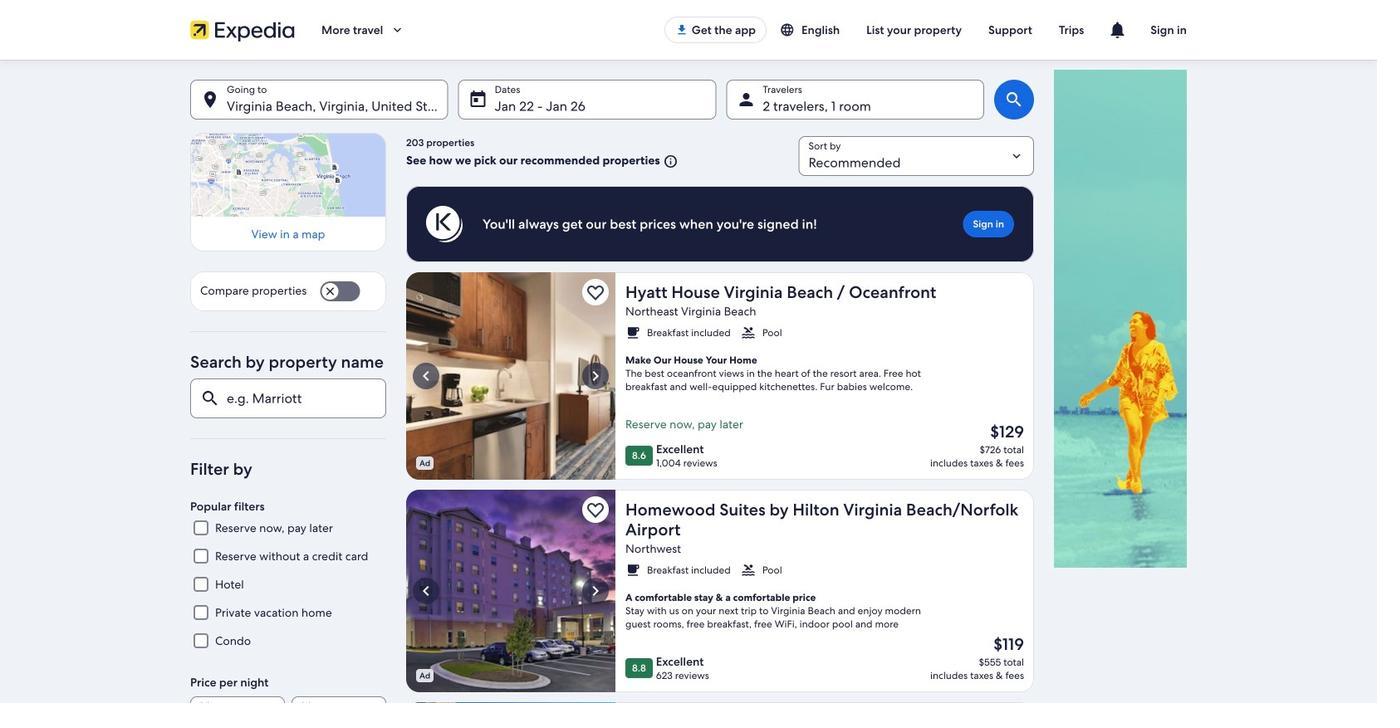 Task type: locate. For each thing, give the bounding box(es) containing it.
1 horizontal spatial small image
[[780, 22, 802, 37]]

1 vertical spatial small image
[[625, 563, 640, 578]]

0 horizontal spatial small image
[[625, 563, 640, 578]]

expedia logo image
[[190, 18, 295, 42]]

0 vertical spatial small image
[[780, 22, 802, 37]]

download the app button image
[[675, 23, 688, 37]]

show next image for homewood suites by hilton virginia beach/norfolk airport image
[[586, 581, 606, 601]]

Save Hyatt House Virginia Beach / Oceanfront to a trip checkbox
[[582, 279, 609, 306]]

more travel image
[[390, 22, 405, 37]]

show previous image for hyatt house virginia beach / oceanfront image
[[416, 366, 436, 386]]

small image
[[660, 154, 678, 169], [625, 326, 640, 341], [741, 326, 756, 341], [741, 563, 756, 578]]

small image
[[780, 22, 802, 37], [625, 563, 640, 578]]

search image
[[1004, 90, 1024, 110]]



Task type: describe. For each thing, give the bounding box(es) containing it.
bar (on property) image
[[406, 490, 615, 693]]

show next image for hyatt house virginia beach / oceanfront image
[[586, 366, 606, 386]]

Save Homewood Suites by Hilton Virginia Beach/Norfolk Airport to a trip checkbox
[[582, 497, 609, 523]]

show previous image for homewood suites by hilton virginia beach/norfolk airport image
[[416, 581, 436, 601]]

lobby image
[[406, 272, 615, 480]]

communication center icon image
[[1107, 20, 1127, 40]]

static map image image
[[190, 133, 386, 217]]



Task type: vqa. For each thing, say whether or not it's contained in the screenshot.
Outdoor pool image at the left bottom of page
no



